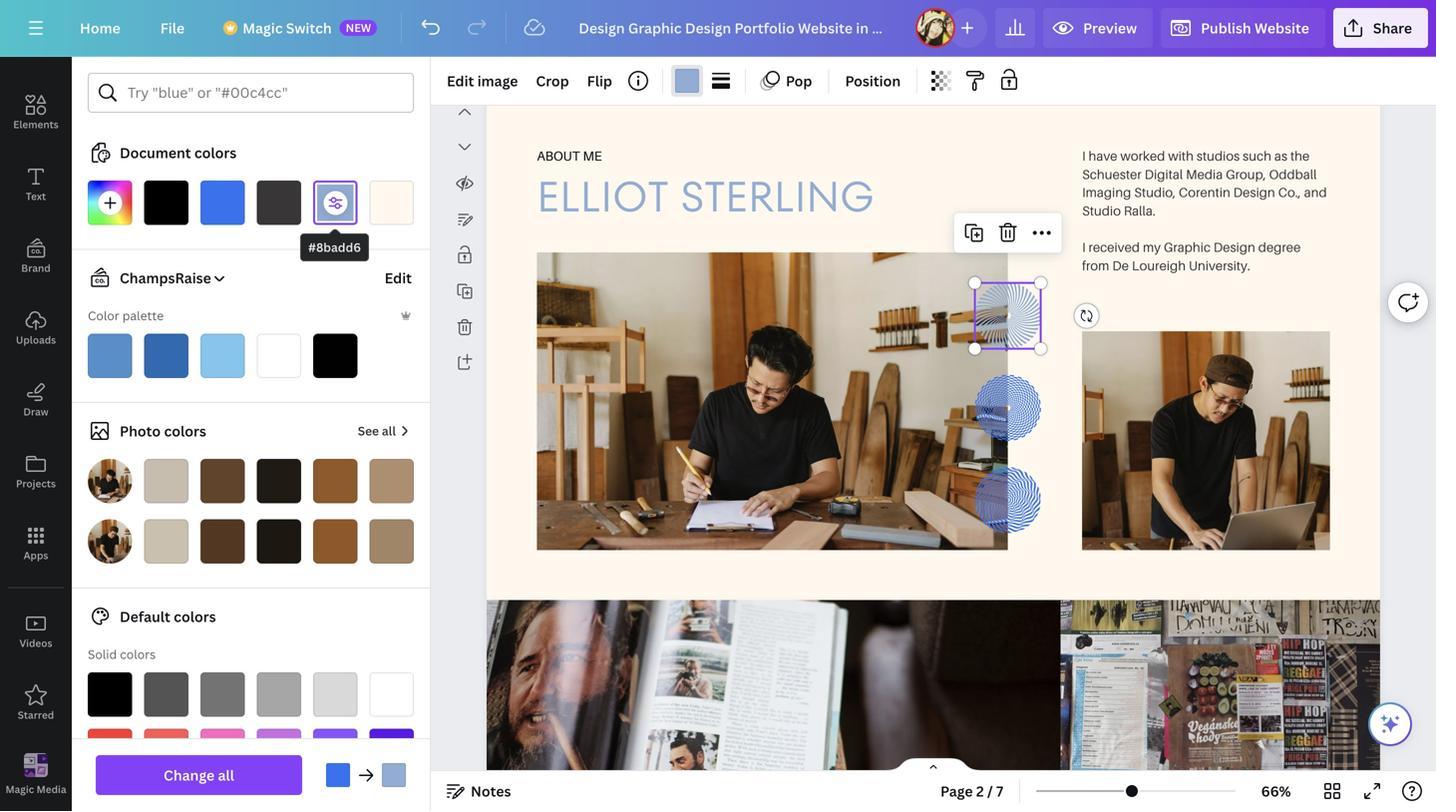 Task type: locate. For each thing, give the bounding box(es) containing it.
apps button
[[0, 508, 72, 580]]

i up from
[[1082, 239, 1086, 255]]

color palette
[[88, 307, 164, 324]]

and
[[1304, 184, 1327, 200]]

see all button
[[356, 411, 414, 451]]

1 vertical spatial #8badd6 image
[[382, 763, 406, 787]]

#8badd6 image up #8badd6 on the left of the page
[[313, 181, 358, 225]]

1 i from the top
[[1082, 148, 1086, 163]]

magic for magic media
[[5, 782, 34, 796]]

colors right photo
[[164, 421, 206, 440]]

turquoise blue #5ce1e6 image
[[201, 785, 245, 811]]

1 vertical spatial media
[[37, 782, 66, 796]]

i for have
[[1082, 148, 1086, 163]]

Try "blue" or "#00c4cc" search field
[[128, 74, 401, 112]]

image
[[478, 71, 518, 90]]

66%
[[1262, 782, 1291, 801]]

#393636 image
[[257, 181, 301, 225], [257, 181, 301, 225]]

media up corentin
[[1186, 166, 1223, 182]]

default colors
[[120, 607, 216, 626]]

design inside i received my graphic design degree from de loureigh university.
[[1214, 239, 1256, 255]]

as
[[1275, 148, 1288, 163]]

gray #737373 image
[[201, 672, 245, 717], [201, 672, 245, 717]]

solid
[[88, 646, 117, 662]]

edit image button
[[439, 65, 526, 97]]

main menu bar
[[0, 0, 1437, 57]]

notes
[[471, 782, 511, 801]]

about me
[[537, 148, 602, 163]]

dark turquoise #0097b2 image
[[88, 785, 132, 811]]

media inside i have worked with studios such as the schuester digital media group, oddball imaging studio, corentin design co., and studio ralla.
[[1186, 166, 1223, 182]]

text button
[[0, 149, 72, 220]]

#654227 image
[[201, 459, 245, 503]]

0 horizontal spatial media
[[37, 782, 66, 796]]

0 horizontal spatial #8badd6 image
[[313, 181, 358, 225]]

oddball
[[1270, 166, 1317, 182]]

#8badd6 image
[[675, 69, 699, 93], [675, 69, 699, 93], [313, 181, 358, 225], [382, 763, 406, 787]]

champsraise button
[[80, 266, 227, 290]]

brand button
[[0, 220, 72, 292]]

studio,
[[1135, 184, 1176, 200]]

violet #5e17eb image
[[370, 729, 414, 773]]

champsraise
[[120, 268, 211, 287]]

pink #ff66c4 image
[[201, 729, 245, 773]]

edit inside button
[[385, 268, 412, 287]]

1 vertical spatial all
[[218, 766, 234, 785]]

light blue #38b6ff image
[[257, 785, 301, 811], [257, 785, 301, 811]]

pop
[[786, 71, 812, 90]]

white #ffffff image
[[370, 672, 414, 717], [370, 672, 414, 717]]

0 vertical spatial magic
[[243, 18, 283, 37]]

purple #8c52ff image
[[313, 729, 358, 773]]

worked
[[1121, 148, 1166, 163]]

magic left 'switch'
[[243, 18, 283, 37]]

de
[[1113, 257, 1129, 273]]

#8badd6
[[308, 239, 361, 255]]

#75c6ef image
[[201, 334, 245, 378], [201, 334, 245, 378]]

#945721 image
[[313, 459, 358, 503], [313, 459, 358, 503]]

photo colors
[[120, 421, 206, 440]]

received
[[1089, 239, 1140, 255]]

magic inside main menu bar
[[243, 18, 283, 37]]

0 horizontal spatial edit
[[385, 268, 412, 287]]

#c7bcad image
[[144, 459, 189, 503], [144, 459, 189, 503]]

home link
[[64, 8, 136, 48]]

#573620 image
[[201, 519, 245, 564], [201, 519, 245, 564]]

add a new color image
[[88, 181, 132, 225]]

crop
[[536, 71, 569, 90]]

imaging
[[1082, 184, 1132, 200]]

#211913 image
[[257, 459, 301, 503], [257, 459, 301, 503]]

file
[[160, 18, 185, 37]]

1 vertical spatial edit
[[385, 268, 412, 287]]

such
[[1243, 148, 1272, 163]]

0 vertical spatial design
[[19, 46, 52, 59]]

2
[[976, 782, 984, 801]]

0 vertical spatial all
[[382, 422, 396, 439]]

solid colors
[[88, 646, 156, 662]]

1 horizontal spatial all
[[382, 422, 396, 439]]

all for change all
[[218, 766, 234, 785]]

#000000 image
[[144, 181, 189, 225], [144, 181, 189, 225]]

design up elements button
[[19, 46, 52, 59]]

coral red #ff5757 image
[[144, 729, 189, 773], [144, 729, 189, 773]]

uploads
[[16, 333, 56, 347]]

uploads button
[[0, 292, 72, 364]]

dark gray #545454 image
[[144, 672, 189, 717], [144, 672, 189, 717]]

palette
[[122, 307, 164, 324]]

/
[[988, 782, 993, 801]]

magic for magic switch
[[243, 18, 283, 37]]

0 horizontal spatial magic
[[5, 782, 34, 796]]

flip
[[587, 71, 612, 90]]

colors for photo colors
[[164, 421, 206, 440]]

#ffffff image
[[257, 334, 301, 378], [257, 334, 301, 378]]

all up turquoise blue #5ce1e6 image
[[218, 766, 234, 785]]

design down group,
[[1234, 184, 1276, 200]]

magic down starred
[[5, 782, 34, 796]]

my
[[1143, 239, 1161, 255]]

gray #a6a6a6 image
[[257, 672, 301, 717]]

i have worked with studios such as the schuester digital media group, oddball imaging studio, corentin design co., and studio ralla.
[[1082, 148, 1327, 218]]

page 2 / 7
[[941, 782, 1004, 801]]

colors right solid
[[120, 646, 156, 662]]

elements
[[13, 118, 59, 131]]

design
[[19, 46, 52, 59], [1234, 184, 1276, 200], [1214, 239, 1256, 255]]

colors right default
[[174, 607, 216, 626]]

1 vertical spatial design
[[1234, 184, 1276, 200]]

1 vertical spatial magic
[[5, 782, 34, 796]]

colors for document colors
[[194, 143, 237, 162]]

i inside i received my graphic design degree from de loureigh university.
[[1082, 239, 1086, 255]]

2 i from the top
[[1082, 239, 1086, 255]]

colors up #2273f3 image
[[194, 143, 237, 162]]

#010101 image
[[313, 334, 358, 378], [313, 334, 358, 378]]

#2273f3 image
[[201, 181, 245, 225], [326, 763, 350, 787], [326, 763, 350, 787]]

all right see
[[382, 422, 396, 439]]

#8badd6 image right royal blue #5271ff image
[[382, 763, 406, 787]]

design inside i have worked with studios such as the schuester digital media group, oddball imaging studio, corentin design co., and studio ralla.
[[1234, 184, 1276, 200]]

dark turquoise #0097b2 image
[[88, 785, 132, 811]]

brand
[[21, 261, 51, 275]]

magic
[[243, 18, 283, 37], [5, 782, 34, 796]]

#4890cd image
[[88, 334, 132, 378], [88, 334, 132, 378]]

royal blue #5271ff image
[[313, 785, 358, 811]]

0 vertical spatial i
[[1082, 148, 1086, 163]]

me
[[583, 148, 602, 163]]

black #000000 image
[[88, 672, 132, 717], [88, 672, 132, 717]]

#b28e6d image
[[370, 459, 414, 503], [370, 459, 414, 503]]

aqua blue #0cc0df image
[[144, 785, 189, 811]]

#166bb5 image
[[144, 334, 189, 378], [144, 334, 189, 378]]

all inside 'button'
[[218, 766, 234, 785]]

edit inside popup button
[[447, 71, 474, 90]]

#2273f3 image
[[201, 181, 245, 225]]

1 horizontal spatial edit
[[447, 71, 474, 90]]

i inside i have worked with studios such as the schuester digital media group, oddball imaging studio, corentin design co., and studio ralla.
[[1082, 148, 1086, 163]]

canva assistant image
[[1379, 712, 1403, 736]]

1 horizontal spatial media
[[1186, 166, 1223, 182]]

2 vertical spatial design
[[1214, 239, 1256, 255]]

the
[[1291, 148, 1310, 163]]

elliot
[[537, 167, 669, 226]]

0 horizontal spatial all
[[218, 766, 234, 785]]

all inside button
[[382, 422, 396, 439]]

royal blue #5271ff image
[[313, 785, 358, 811]]

i left have
[[1082, 148, 1086, 163]]

media left dark turquoise #0097b2 icon
[[37, 782, 66, 796]]

#fff8ed image
[[370, 181, 414, 225], [370, 181, 414, 225]]

magenta #cb6ce6 image
[[257, 729, 301, 773]]

magic inside 'magic media' button
[[5, 782, 34, 796]]

share
[[1374, 18, 1413, 37]]

draw
[[23, 405, 48, 418]]

#cbbfac image
[[144, 519, 189, 564], [144, 519, 189, 564]]

0 vertical spatial edit
[[447, 71, 474, 90]]

edit
[[447, 71, 474, 90], [385, 268, 412, 287]]

photo
[[120, 421, 161, 440]]

#a58463 image
[[370, 519, 414, 564], [370, 519, 414, 564]]

#8badd6 image
[[313, 181, 358, 225], [382, 763, 406, 787]]

digital
[[1145, 166, 1183, 182]]

elliot sterling
[[537, 167, 874, 226]]

1 vertical spatial i
[[1082, 239, 1086, 255]]

media
[[1186, 166, 1223, 182], [37, 782, 66, 796]]

design up university.
[[1214, 239, 1256, 255]]

cobalt blue #004aad image
[[370, 785, 414, 811], [370, 785, 414, 811]]

i
[[1082, 148, 1086, 163], [1082, 239, 1086, 255]]

0 vertical spatial media
[[1186, 166, 1223, 182]]

1 horizontal spatial magic
[[243, 18, 283, 37]]

co.,
[[1279, 184, 1302, 200]]



Task type: vqa. For each thing, say whether or not it's contained in the screenshot.
Social corresponding to create
no



Task type: describe. For each thing, give the bounding box(es) containing it.
design inside button
[[19, 46, 52, 59]]

side panel tab list
[[0, 5, 72, 811]]

see
[[358, 422, 379, 439]]

change
[[164, 766, 215, 785]]

page 2 / 7 button
[[933, 775, 1012, 807]]

with
[[1169, 148, 1194, 163]]

draw button
[[0, 364, 72, 436]]

7
[[997, 782, 1004, 801]]

share button
[[1334, 8, 1429, 48]]

add a new color image
[[88, 181, 132, 225]]

#654227 image
[[201, 459, 245, 503]]

edit image
[[447, 71, 518, 90]]

position
[[845, 71, 901, 90]]

Design title text field
[[563, 8, 908, 48]]

sterling
[[681, 167, 874, 226]]

1 horizontal spatial #8badd6 image
[[382, 763, 406, 787]]

magic media button
[[0, 739, 72, 811]]

text
[[26, 190, 46, 203]]

ralla.
[[1124, 203, 1156, 218]]

see all
[[358, 422, 396, 439]]

home
[[80, 18, 120, 37]]

document
[[120, 143, 191, 162]]

bright red #ff3131 image
[[88, 729, 132, 773]]

design button
[[0, 5, 72, 77]]

media inside button
[[37, 782, 66, 796]]

apps
[[24, 549, 48, 562]]

edit button
[[383, 258, 414, 298]]

file button
[[144, 8, 201, 48]]

aqua blue #0cc0df image
[[144, 785, 189, 811]]

i received my graphic design degree from de loureigh university.
[[1082, 239, 1301, 273]]

videos button
[[0, 596, 72, 667]]

edit for edit
[[385, 268, 412, 287]]

publish website
[[1201, 18, 1310, 37]]

0 vertical spatial #8badd6 image
[[313, 181, 358, 225]]

light gray #d9d9d9 image
[[313, 672, 358, 717]]

pop button
[[754, 65, 820, 97]]

#96561f image
[[313, 519, 358, 564]]

university.
[[1189, 257, 1251, 273]]

videos
[[19, 636, 52, 650]]

page
[[941, 782, 973, 801]]

elements button
[[0, 77, 72, 149]]

magenta #cb6ce6 image
[[257, 729, 301, 773]]

switch
[[286, 18, 332, 37]]

bright red #ff3131 image
[[88, 729, 132, 773]]

starred
[[18, 708, 54, 722]]

violet #5e17eb image
[[370, 729, 414, 773]]

gray #a6a6a6 image
[[257, 672, 301, 717]]

show pages image
[[886, 757, 982, 773]]

from
[[1082, 257, 1110, 273]]

colors for solid colors
[[120, 646, 156, 662]]

change all button
[[96, 755, 302, 795]]

publish
[[1201, 18, 1252, 37]]

magic switch
[[243, 18, 332, 37]]

all for see all
[[382, 422, 396, 439]]

corentin
[[1179, 184, 1231, 200]]

change all
[[164, 766, 234, 785]]

schuester
[[1082, 166, 1142, 182]]

degree
[[1259, 239, 1301, 255]]

starred button
[[0, 667, 72, 739]]

new
[[346, 20, 371, 35]]

turquoise blue #5ce1e6 image
[[201, 785, 245, 811]]

projects button
[[0, 436, 72, 508]]

66% button
[[1244, 775, 1309, 807]]

#1e1611 image
[[257, 519, 301, 564]]

website
[[1255, 18, 1310, 37]]

colors for default colors
[[174, 607, 216, 626]]

purple #8c52ff image
[[313, 729, 358, 773]]

notes button
[[439, 775, 519, 807]]

studios
[[1197, 148, 1240, 163]]

crop button
[[528, 65, 577, 97]]

loureigh
[[1132, 257, 1186, 273]]

flip button
[[579, 65, 620, 97]]

projects
[[16, 477, 56, 490]]

position button
[[837, 65, 909, 97]]

group,
[[1226, 166, 1267, 182]]

preview
[[1084, 18, 1137, 37]]

edit for edit image
[[447, 71, 474, 90]]

preview button
[[1044, 8, 1153, 48]]

document colors
[[120, 143, 237, 162]]

studio
[[1082, 203, 1121, 218]]

default
[[120, 607, 170, 626]]

color
[[88, 307, 119, 324]]

#96561f image
[[313, 519, 358, 564]]

i for received
[[1082, 239, 1086, 255]]

publish website button
[[1161, 8, 1326, 48]]

light gray #d9d9d9 image
[[313, 672, 358, 717]]

have
[[1089, 148, 1118, 163]]

magic media
[[5, 782, 66, 796]]

about
[[537, 148, 580, 163]]

#1e1611 image
[[257, 519, 301, 564]]

pink #ff66c4 image
[[201, 729, 245, 773]]

graphic
[[1164, 239, 1211, 255]]



